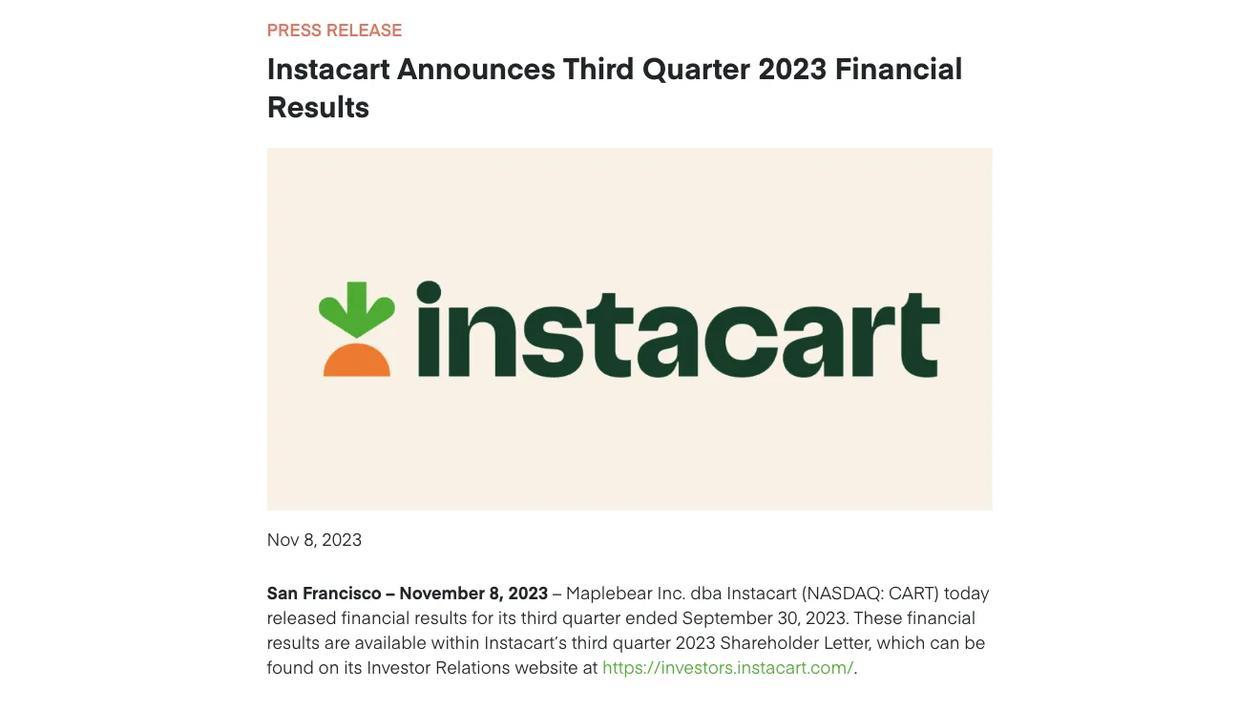 Task type: describe. For each thing, give the bounding box(es) containing it.
announces
[[397, 46, 556, 87]]

1 horizontal spatial results
[[414, 605, 468, 629]]

cart)
[[889, 580, 940, 604]]

press release instacart announces third quarter 2023 financial results
[[267, 17, 963, 126]]

are
[[324, 630, 350, 654]]

https://investors.instacart.com/
[[603, 655, 854, 679]]

third
[[563, 46, 635, 87]]

inc.
[[657, 580, 686, 604]]

available
[[355, 630, 427, 654]]

8,
[[304, 527, 318, 551]]

for
[[472, 605, 494, 629]]

maplebear inc. dba instacart (nasdaq: cart) today released financial results for its third quarter ended september 30, 2023. these financial results are available within instacart's third quarter 2023 shareholder letter, which can be found on its investor relations website at
[[267, 580, 990, 679]]

shareholder
[[720, 630, 820, 654]]

2 financial from the left
[[907, 605, 976, 629]]

released
[[267, 605, 337, 629]]

8
[[489, 581, 499, 604]]

https://investors.instacart.com/ .
[[603, 655, 858, 679]]

website
[[515, 655, 578, 679]]

0 horizontal spatial results
[[267, 630, 320, 654]]

dba
[[690, 580, 722, 604]]

,
[[499, 581, 504, 604]]

relations
[[435, 655, 510, 679]]

2023 inside the press release instacart announces third quarter 2023 financial results
[[758, 46, 827, 87]]

ended
[[625, 605, 678, 629]]

san
[[267, 581, 298, 604]]

nov 8, 2023
[[267, 527, 362, 551]]

2023 inside san francisco – november 8 , 2023 –
[[508, 581, 548, 604]]

0 horizontal spatial third
[[521, 605, 558, 629]]

0 vertical spatial its
[[498, 605, 517, 629]]

instacart announces third quarter 2023 financial results image
[[267, 148, 993, 511]]

https://investors.instacart.com/ link
[[603, 655, 854, 679]]



Task type: vqa. For each thing, say whether or not it's contained in the screenshot.
Pickup BUTTON
no



Task type: locate. For each thing, give the bounding box(es) containing it.
at
[[583, 655, 598, 679]]

november
[[399, 581, 485, 604]]

investor
[[367, 655, 431, 679]]

0 horizontal spatial –
[[386, 581, 395, 604]]

.
[[854, 655, 858, 679]]

on
[[319, 655, 339, 679]]

instacart inside the maplebear inc. dba instacart (nasdaq: cart) today released financial results for its third quarter ended september 30, 2023. these financial results are available within instacart's third quarter 2023 shareholder letter, which can be found on its investor relations website at
[[727, 580, 797, 604]]

can
[[930, 630, 960, 654]]

– right "francisco"
[[386, 581, 395, 604]]

san francisco – november 8 , 2023 –
[[267, 580, 561, 604]]

1 horizontal spatial financial
[[907, 605, 976, 629]]

1 horizontal spatial its
[[498, 605, 517, 629]]

1 horizontal spatial instacart
[[727, 580, 797, 604]]

instacart's
[[484, 630, 567, 654]]

0 horizontal spatial its
[[344, 655, 362, 679]]

instacart up 30,
[[727, 580, 797, 604]]

september
[[683, 605, 773, 629]]

1 horizontal spatial –
[[553, 580, 561, 604]]

quarter down ended
[[613, 630, 671, 654]]

1 financial from the left
[[341, 605, 410, 629]]

instacart inside the press release instacart announces third quarter 2023 financial results
[[267, 46, 390, 87]]

– left maplebear
[[553, 580, 561, 604]]

financial
[[341, 605, 410, 629], [907, 605, 976, 629]]

instacart down the press
[[267, 46, 390, 87]]

results up the found
[[267, 630, 320, 654]]

30,
[[778, 605, 801, 629]]

which
[[877, 630, 926, 654]]

2023.
[[806, 605, 850, 629]]

1 vertical spatial instacart
[[727, 580, 797, 604]]

release
[[326, 17, 402, 41]]

1 vertical spatial quarter
[[613, 630, 671, 654]]

results down the november
[[414, 605, 468, 629]]

1 horizontal spatial third
[[572, 630, 608, 654]]

1 vertical spatial results
[[267, 630, 320, 654]]

quarter down maplebear
[[562, 605, 621, 629]]

these
[[854, 605, 903, 629]]

0 vertical spatial instacart
[[267, 46, 390, 87]]

financial
[[835, 46, 963, 87]]

its
[[498, 605, 517, 629], [344, 655, 362, 679]]

– inside san francisco – november 8 , 2023 –
[[386, 581, 395, 604]]

0 vertical spatial third
[[521, 605, 558, 629]]

financial up 'can'
[[907, 605, 976, 629]]

0 horizontal spatial financial
[[341, 605, 410, 629]]

results
[[267, 85, 370, 126]]

quarter
[[642, 46, 751, 87]]

1 vertical spatial its
[[344, 655, 362, 679]]

0 horizontal spatial instacart
[[267, 46, 390, 87]]

(nasdaq:
[[802, 580, 884, 604]]

within
[[431, 630, 480, 654]]

third
[[521, 605, 558, 629], [572, 630, 608, 654]]

today
[[944, 580, 990, 604]]

nov
[[267, 527, 299, 551]]

financial up available
[[341, 605, 410, 629]]

be
[[965, 630, 986, 654]]

its right 'on'
[[344, 655, 362, 679]]

third up at
[[572, 630, 608, 654]]

0 vertical spatial quarter
[[562, 605, 621, 629]]

2023 inside the maplebear inc. dba instacart (nasdaq: cart) today released financial results for its third quarter ended september 30, 2023. these financial results are available within instacart's third quarter 2023 shareholder letter, which can be found on its investor relations website at
[[676, 630, 716, 654]]

–
[[553, 580, 561, 604], [386, 581, 395, 604]]

found
[[267, 655, 314, 679]]

press
[[267, 17, 322, 41]]

francisco
[[303, 581, 382, 604]]

letter,
[[824, 630, 872, 654]]

instacart
[[267, 46, 390, 87], [727, 580, 797, 604]]

0 vertical spatial results
[[414, 605, 468, 629]]

quarter
[[562, 605, 621, 629], [613, 630, 671, 654]]

maplebear
[[566, 580, 653, 604]]

1 vertical spatial third
[[572, 630, 608, 654]]

its right for
[[498, 605, 517, 629]]

results
[[414, 605, 468, 629], [267, 630, 320, 654]]

2023
[[758, 46, 827, 87], [322, 527, 362, 551], [508, 581, 548, 604], [676, 630, 716, 654]]

third up instacart's
[[521, 605, 558, 629]]



